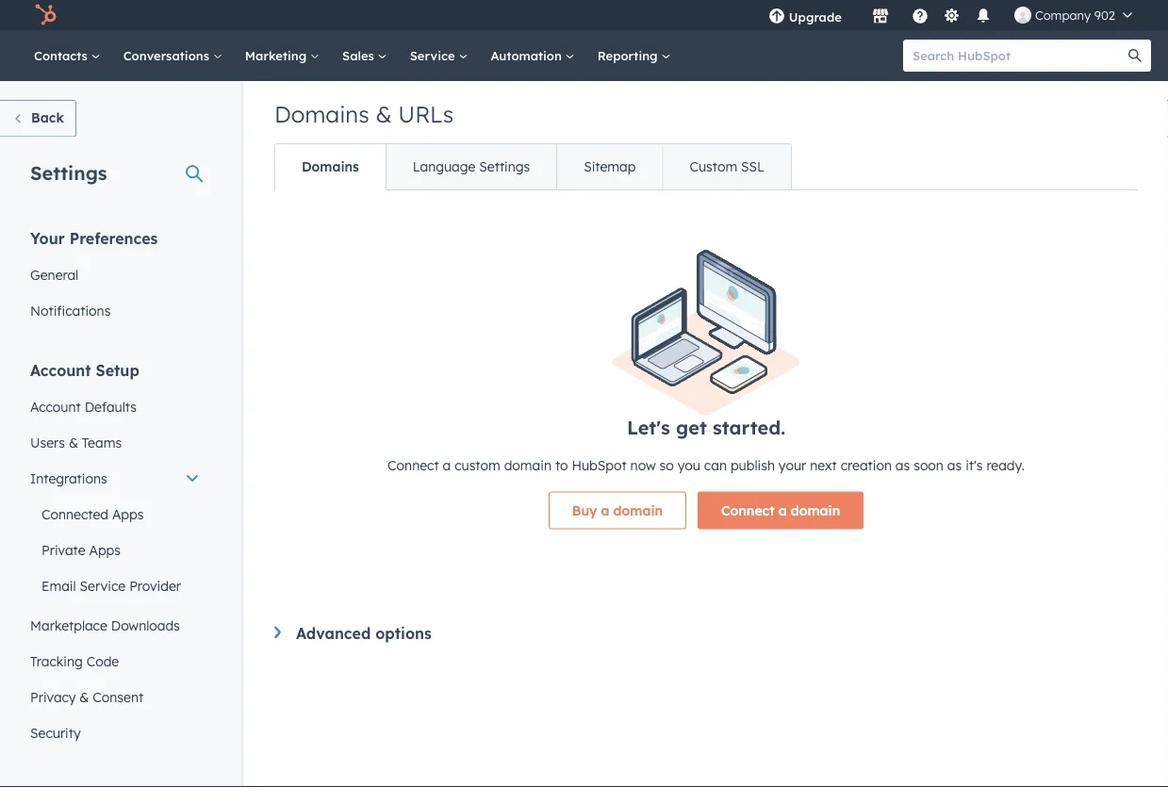 Task type: describe. For each thing, give the bounding box(es) containing it.
buy
[[572, 503, 598, 519]]

defaults
[[85, 399, 137, 415]]

account for account setup
[[30, 361, 91, 380]]

notifications image
[[975, 8, 992, 25]]

connect a domain link
[[698, 492, 864, 530]]

users & teams
[[30, 434, 122, 451]]

downloads
[[111, 617, 180, 634]]

marketplace
[[30, 617, 107, 634]]

apps for connected apps
[[112, 506, 144, 523]]

connected apps
[[42, 506, 144, 523]]

connected
[[42, 506, 109, 523]]

conversations link
[[112, 30, 234, 81]]

marketing link
[[234, 30, 331, 81]]

domain for buy a domain
[[614, 503, 663, 519]]

conversations
[[123, 48, 213, 63]]

help image
[[912, 8, 929, 25]]

private apps link
[[19, 533, 211, 568]]

let's
[[627, 416, 671, 439]]

hubspot link
[[23, 4, 71, 26]]

integrations
[[30, 470, 107, 487]]

soon
[[914, 457, 944, 474]]

security
[[30, 725, 81, 742]]

hubspot
[[572, 457, 627, 474]]

back
[[31, 109, 64, 126]]

urls
[[398, 100, 454, 128]]

get
[[676, 416, 707, 439]]

private
[[42, 542, 85, 559]]

custom ssl link
[[663, 144, 792, 190]]

general
[[30, 267, 79, 283]]

marketplaces image
[[873, 8, 890, 25]]

tracking code link
[[19, 644, 211, 680]]

tracking
[[30, 653, 83, 670]]

general link
[[19, 257, 211, 293]]

custom
[[690, 158, 738, 175]]

search image
[[1129, 49, 1143, 62]]

1 as from the left
[[896, 457, 911, 474]]

notifications button
[[968, 0, 1000, 30]]

sales link
[[331, 30, 399, 81]]

company
[[1036, 7, 1092, 23]]

company 902 button
[[1004, 0, 1144, 30]]

& for privacy
[[80, 689, 89, 706]]

domains link
[[275, 144, 386, 190]]

back link
[[0, 100, 76, 137]]

hubspot image
[[34, 4, 57, 26]]

let's get started.
[[627, 416, 786, 439]]

connect a domain
[[722, 503, 841, 519]]

private apps
[[42, 542, 121, 559]]

ssl
[[742, 158, 765, 175]]

marketplace downloads
[[30, 617, 180, 634]]

reporting link
[[587, 30, 683, 81]]

a for buy a domain
[[601, 503, 610, 519]]

settings link
[[941, 5, 964, 25]]

custom
[[455, 457, 501, 474]]

mateo roberts image
[[1015, 7, 1032, 24]]

service link
[[399, 30, 480, 81]]

a for connect a domain
[[779, 503, 787, 519]]

ready.
[[987, 457, 1025, 474]]

contacts link
[[23, 30, 112, 81]]

language settings
[[413, 158, 530, 175]]

it's
[[966, 457, 984, 474]]

your preferences element
[[19, 228, 211, 329]]

privacy
[[30, 689, 76, 706]]

advanced options button
[[275, 624, 1139, 643]]

0 vertical spatial service
[[410, 48, 459, 63]]

publish
[[731, 457, 775, 474]]

& for domains
[[376, 100, 392, 128]]

language
[[413, 158, 476, 175]]

0 horizontal spatial domain
[[504, 457, 552, 474]]

connect for connect a custom domain to hubspot now so you can publish your next creation as soon as it's ready.
[[388, 457, 439, 474]]

advanced
[[296, 624, 371, 643]]



Task type: vqa. For each thing, say whether or not it's contained in the screenshot.
General
yes



Task type: locate. For each thing, give the bounding box(es) containing it.
domains inside navigation
[[302, 158, 359, 175]]

setup
[[96, 361, 139, 380]]

domains for domains
[[302, 158, 359, 175]]

settings inside language settings link
[[480, 158, 530, 175]]

to
[[556, 457, 568, 474]]

domains
[[275, 100, 370, 128], [302, 158, 359, 175]]

connect a custom domain to hubspot now so you can publish your next creation as soon as it's ready.
[[388, 457, 1025, 474]]

privacy & consent
[[30, 689, 144, 706]]

code
[[87, 653, 119, 670]]

service up urls
[[410, 48, 459, 63]]

advanced options
[[296, 624, 432, 643]]

connect left custom
[[388, 457, 439, 474]]

Search HubSpot search field
[[904, 40, 1135, 72]]

email service provider
[[42, 578, 181, 594]]

settings down back
[[30, 161, 107, 184]]

reporting
[[598, 48, 662, 63]]

1 account from the top
[[30, 361, 91, 380]]

domains down domains & urls
[[302, 158, 359, 175]]

1 vertical spatial &
[[69, 434, 78, 451]]

& right users
[[69, 434, 78, 451]]

your preferences
[[30, 229, 158, 248]]

teams
[[82, 434, 122, 451]]

2 horizontal spatial &
[[376, 100, 392, 128]]

account defaults link
[[19, 389, 211, 425]]

domain
[[504, 457, 552, 474], [614, 503, 663, 519], [791, 503, 841, 519]]

navigation
[[275, 143, 793, 191]]

domains & urls
[[275, 100, 454, 128]]

a for connect a custom domain to hubspot now so you can publish your next creation as soon as it's ready.
[[443, 457, 451, 474]]

1 horizontal spatial settings
[[480, 158, 530, 175]]

connected apps link
[[19, 497, 211, 533]]

domain inside button
[[614, 503, 663, 519]]

1 vertical spatial service
[[80, 578, 126, 594]]

apps down the integrations button
[[112, 506, 144, 523]]

users
[[30, 434, 65, 451]]

search button
[[1120, 40, 1152, 72]]

your
[[779, 457, 807, 474]]

1 horizontal spatial domain
[[614, 503, 663, 519]]

1 horizontal spatial as
[[948, 457, 963, 474]]

provider
[[129, 578, 181, 594]]

tracking code
[[30, 653, 119, 670]]

contacts
[[34, 48, 91, 63]]

notifications
[[30, 302, 111, 319]]

buy a domain
[[572, 503, 663, 519]]

can
[[705, 457, 727, 474]]

2 as from the left
[[948, 457, 963, 474]]

automation
[[491, 48, 566, 63]]

integrations button
[[19, 461, 211, 497]]

email service provider link
[[19, 568, 211, 604]]

creation
[[841, 457, 892, 474]]

& left urls
[[376, 100, 392, 128]]

service inside the account setup element
[[80, 578, 126, 594]]

domains up 'domains' link in the left of the page
[[275, 100, 370, 128]]

custom ssl
[[690, 158, 765, 175]]

buy a domain button
[[549, 492, 687, 530]]

connect down publish at the bottom of page
[[722, 503, 775, 519]]

settings
[[480, 158, 530, 175], [30, 161, 107, 184]]

settings image
[[944, 8, 961, 25]]

0 horizontal spatial a
[[443, 457, 451, 474]]

account setup element
[[19, 360, 211, 751]]

you
[[678, 457, 701, 474]]

service
[[410, 48, 459, 63], [80, 578, 126, 594]]

a
[[443, 457, 451, 474], [601, 503, 610, 519], [779, 503, 787, 519]]

marketing
[[245, 48, 310, 63]]

1 vertical spatial connect
[[722, 503, 775, 519]]

automation link
[[480, 30, 587, 81]]

marketplaces button
[[861, 0, 901, 30]]

domain down next
[[791, 503, 841, 519]]

a inside button
[[601, 503, 610, 519]]

1 horizontal spatial connect
[[722, 503, 775, 519]]

1 vertical spatial domains
[[302, 158, 359, 175]]

0 vertical spatial account
[[30, 361, 91, 380]]

2 horizontal spatial domain
[[791, 503, 841, 519]]

email
[[42, 578, 76, 594]]

now
[[631, 457, 656, 474]]

security link
[[19, 716, 211, 751]]

0 vertical spatial &
[[376, 100, 392, 128]]

& right privacy
[[80, 689, 89, 706]]

0 horizontal spatial connect
[[388, 457, 439, 474]]

apps for private apps
[[89, 542, 121, 559]]

consent
[[93, 689, 144, 706]]

notifications link
[[19, 293, 211, 329]]

0 horizontal spatial &
[[69, 434, 78, 451]]

privacy & consent link
[[19, 680, 211, 716]]

0 vertical spatial connect
[[388, 457, 439, 474]]

1 horizontal spatial a
[[601, 503, 610, 519]]

connect
[[388, 457, 439, 474], [722, 503, 775, 519]]

menu
[[756, 0, 1146, 30]]

account setup
[[30, 361, 139, 380]]

started.
[[713, 416, 786, 439]]

users & teams link
[[19, 425, 211, 461]]

sitemap link
[[557, 144, 663, 190]]

connect for connect a domain
[[722, 503, 775, 519]]

sitemap
[[584, 158, 636, 175]]

upgrade image
[[769, 8, 786, 25]]

a down your
[[779, 503, 787, 519]]

settings right language
[[480, 158, 530, 175]]

marketplace downloads link
[[19, 608, 211, 644]]

navigation containing domains
[[275, 143, 793, 191]]

language settings link
[[386, 144, 557, 190]]

2 account from the top
[[30, 399, 81, 415]]

& for users
[[69, 434, 78, 451]]

2 horizontal spatial a
[[779, 503, 787, 519]]

menu containing company 902
[[756, 0, 1146, 30]]

service down private apps link
[[80, 578, 126, 594]]

0 horizontal spatial settings
[[30, 161, 107, 184]]

domain for connect a domain
[[791, 503, 841, 519]]

0 vertical spatial apps
[[112, 506, 144, 523]]

as left it's
[[948, 457, 963, 474]]

1 horizontal spatial service
[[410, 48, 459, 63]]

1 vertical spatial apps
[[89, 542, 121, 559]]

&
[[376, 100, 392, 128], [69, 434, 78, 451], [80, 689, 89, 706]]

company 902
[[1036, 7, 1116, 23]]

& inside 'link'
[[69, 434, 78, 451]]

a right 'buy'
[[601, 503, 610, 519]]

caret image
[[275, 627, 281, 639]]

as left the soon on the right bottom
[[896, 457, 911, 474]]

account for account defaults
[[30, 399, 81, 415]]

options
[[376, 624, 432, 643]]

domains for domains & urls
[[275, 100, 370, 128]]

apps up the email service provider
[[89, 542, 121, 559]]

2 vertical spatial &
[[80, 689, 89, 706]]

0 horizontal spatial service
[[80, 578, 126, 594]]

1 vertical spatial account
[[30, 399, 81, 415]]

next
[[811, 457, 838, 474]]

0 horizontal spatial as
[[896, 457, 911, 474]]

account defaults
[[30, 399, 137, 415]]

1 horizontal spatial &
[[80, 689, 89, 706]]

account up account defaults
[[30, 361, 91, 380]]

sales
[[343, 48, 378, 63]]

0 vertical spatial domains
[[275, 100, 370, 128]]

preferences
[[70, 229, 158, 248]]

your
[[30, 229, 65, 248]]

help button
[[905, 0, 937, 30]]

domain down now
[[614, 503, 663, 519]]

domain left to
[[504, 457, 552, 474]]

a left custom
[[443, 457, 451, 474]]

account up users
[[30, 399, 81, 415]]



